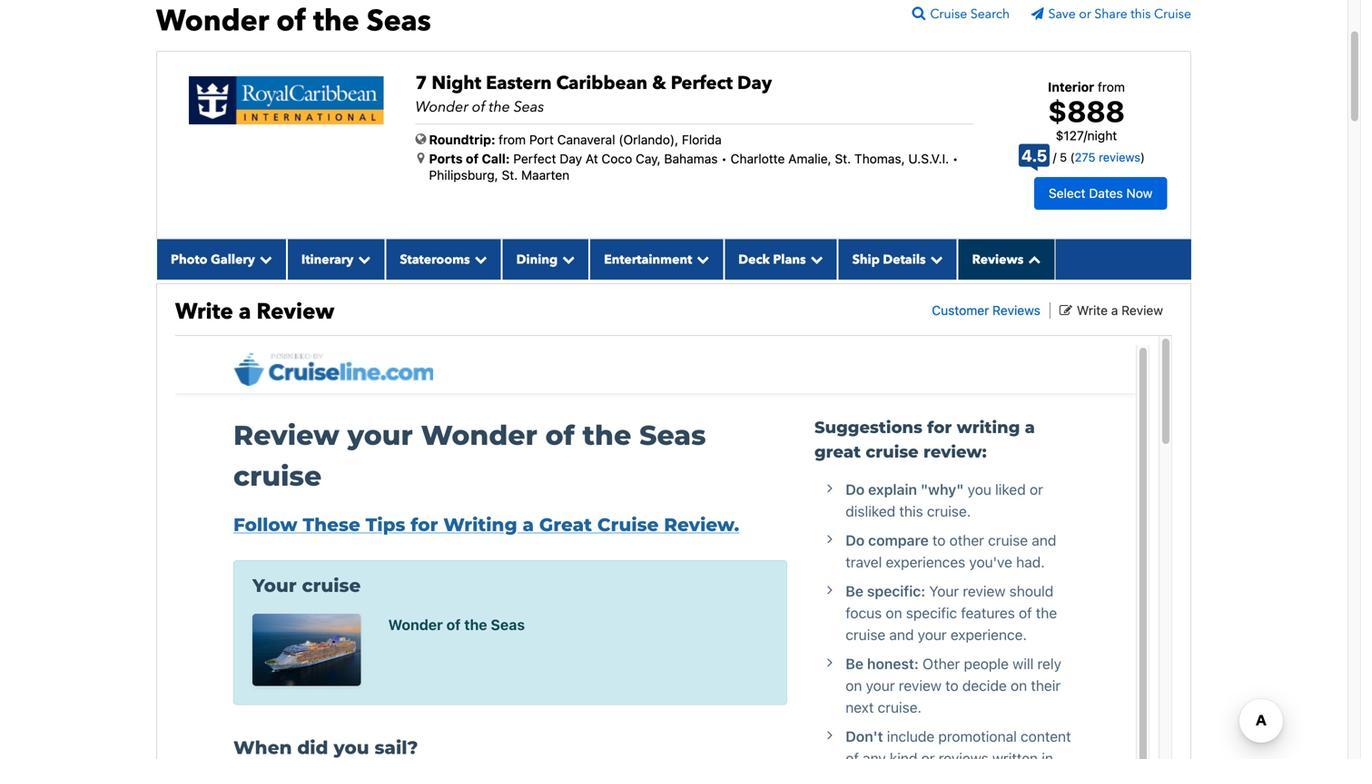 Task type: locate. For each thing, give the bounding box(es) containing it.
0 horizontal spatial the
[[313, 2, 360, 41]]

entertainment
[[604, 251, 693, 268]]

seas
[[367, 2, 431, 41], [514, 97, 545, 117]]

chevron up image
[[1024, 253, 1041, 266]]

perfect right &
[[671, 71, 733, 96]]

chevron down image inside photo gallery dropdown button
[[255, 253, 272, 266]]

chevron down image
[[255, 253, 272, 266], [558, 253, 575, 266], [806, 253, 824, 266]]

st. right amalie,
[[835, 151, 851, 166]]

write a review down gallery
[[175, 297, 335, 327]]

1 horizontal spatial chevron down image
[[558, 253, 575, 266]]

chevron down image inside itinerary dropdown button
[[354, 253, 371, 266]]

save
[[1049, 6, 1076, 23]]

royal caribbean image
[[189, 76, 384, 124]]

2 horizontal spatial chevron down image
[[806, 253, 824, 266]]

chevron down image for itinerary
[[354, 253, 371, 266]]

/ up the 4.5 / 5 ( 275 reviews )
[[1084, 128, 1088, 143]]

ship details button
[[838, 239, 958, 280]]

cruise
[[931, 6, 968, 23], [1155, 6, 1192, 23]]

1 • from the left
[[722, 151, 728, 166]]

0 horizontal spatial write a review
[[175, 297, 335, 327]]

canaveral
[[557, 132, 616, 147]]

details
[[883, 251, 926, 268]]

(orlando),
[[619, 132, 679, 147]]

reviews button
[[958, 239, 1056, 280]]

0 horizontal spatial cruise
[[931, 6, 968, 23]]

$127
[[1056, 128, 1084, 143]]

itinerary button
[[287, 239, 386, 280]]

1 horizontal spatial wonder
[[416, 97, 469, 117]]

cay,
[[636, 151, 661, 166]]

1 vertical spatial wonder
[[416, 97, 469, 117]]

1 vertical spatial seas
[[514, 97, 545, 117]]

select          dates now
[[1049, 186, 1153, 201]]

0 horizontal spatial st.
[[502, 168, 518, 183]]

1 horizontal spatial day
[[738, 71, 772, 96]]

• down florida
[[722, 151, 728, 166]]

ports of call: perfect day at coco cay, bahamas • charlotte amalie, st. thomas, u.s.v.i. • philipsburg, st. maarten
[[429, 151, 959, 183]]

(
[[1071, 150, 1075, 164]]

1 vertical spatial reviews
[[993, 303, 1041, 318]]

of
[[277, 2, 306, 41], [472, 97, 486, 117], [466, 151, 479, 166]]

reviews up customer reviews on the right top
[[973, 251, 1024, 268]]

from up call: in the left of the page
[[499, 132, 526, 147]]

chevron down image for deck plans
[[806, 253, 824, 266]]

of up "philipsburg,"
[[466, 151, 479, 166]]

the
[[313, 2, 360, 41], [489, 97, 510, 117]]

cruise left search
[[931, 6, 968, 23]]

2 vertical spatial of
[[466, 151, 479, 166]]

reviews left edit image
[[993, 303, 1041, 318]]

search image
[[913, 6, 931, 21]]

wonder
[[156, 2, 269, 41], [416, 97, 469, 117]]

1 cruise from the left
[[931, 6, 968, 23]]

1 vertical spatial the
[[489, 97, 510, 117]]

u.s.v.i.
[[909, 151, 950, 166]]

customer reviews
[[932, 303, 1041, 318]]

day
[[738, 71, 772, 96], [560, 151, 582, 166]]

0 vertical spatial /
[[1084, 128, 1088, 143]]

reviews inside reviews dropdown button
[[973, 251, 1024, 268]]

seas inside the '7 night eastern caribbean & perfect day wonder of the seas'
[[514, 97, 545, 117]]

1 chevron down image from the left
[[255, 253, 272, 266]]

day up charlotte
[[738, 71, 772, 96]]

share
[[1095, 6, 1128, 23]]

plans
[[773, 251, 806, 268]]

seas up 7
[[367, 2, 431, 41]]

1 horizontal spatial seas
[[514, 97, 545, 117]]

night
[[1088, 128, 1118, 143]]

staterooms button
[[386, 239, 502, 280]]

chevron down image left dining
[[470, 253, 488, 266]]

)
[[1141, 150, 1146, 164]]

7 night eastern caribbean & perfect day wonder of the seas
[[416, 71, 772, 117]]

write down photo gallery
[[175, 297, 233, 327]]

write a review right edit image
[[1077, 303, 1164, 318]]

/ left 5
[[1054, 150, 1057, 164]]

photo gallery
[[171, 251, 255, 268]]

search
[[971, 6, 1010, 23]]

thomas,
[[855, 151, 905, 166]]

from
[[1098, 80, 1126, 95], [499, 132, 526, 147]]

1 vertical spatial perfect
[[514, 151, 557, 166]]

florida
[[682, 132, 722, 147]]

chevron down image inside the 'ship details' dropdown button
[[926, 253, 944, 266]]

1 horizontal spatial perfect
[[671, 71, 733, 96]]

from for port
[[499, 132, 526, 147]]

cruise search
[[931, 6, 1010, 23]]

seas down eastern
[[514, 97, 545, 117]]

0 horizontal spatial chevron down image
[[255, 253, 272, 266]]

day down the roundtrip: from port canaveral (orlando), florida
[[560, 151, 582, 166]]

chevron down image
[[354, 253, 371, 266], [470, 253, 488, 266], [693, 253, 710, 266], [926, 253, 944, 266]]

st.
[[835, 151, 851, 166], [502, 168, 518, 183]]

0 vertical spatial of
[[277, 2, 306, 41]]

edit image
[[1060, 304, 1073, 317]]

275 reviews link
[[1075, 150, 1141, 164]]

1 chevron down image from the left
[[354, 253, 371, 266]]

chevron down image left staterooms
[[354, 253, 371, 266]]

1 vertical spatial day
[[560, 151, 582, 166]]

chevron down image inside staterooms dropdown button
[[470, 253, 488, 266]]

0 horizontal spatial wonder
[[156, 2, 269, 41]]

a down gallery
[[239, 297, 251, 327]]

ports
[[429, 151, 463, 166]]

1 vertical spatial /
[[1054, 150, 1057, 164]]

interior
[[1048, 80, 1095, 95]]

0 horizontal spatial •
[[722, 151, 728, 166]]

0 horizontal spatial day
[[560, 151, 582, 166]]

chevron down image up customer
[[926, 253, 944, 266]]

at
[[586, 151, 598, 166]]

from inside 'interior from $888 $127 / night'
[[1098, 80, 1126, 95]]

review down itinerary
[[257, 297, 335, 327]]

1 horizontal spatial the
[[489, 97, 510, 117]]

write
[[175, 297, 233, 327], [1077, 303, 1108, 318]]

from for $888
[[1098, 80, 1126, 95]]

write a review
[[175, 297, 335, 327], [1077, 303, 1164, 318]]

0 horizontal spatial from
[[499, 132, 526, 147]]

cruise right this
[[1155, 6, 1192, 23]]

1 horizontal spatial •
[[953, 151, 959, 166]]

roundtrip:
[[429, 132, 496, 147]]

day inside ports of call: perfect day at coco cay, bahamas • charlotte amalie, st. thomas, u.s.v.i. • philipsburg, st. maarten
[[560, 151, 582, 166]]

write right edit image
[[1077, 303, 1108, 318]]

reviews
[[973, 251, 1024, 268], [993, 303, 1041, 318]]

chevron down image left ship
[[806, 253, 824, 266]]

1 vertical spatial st.
[[502, 168, 518, 183]]

from right interior at the top right
[[1098, 80, 1126, 95]]

perfect
[[671, 71, 733, 96], [514, 151, 557, 166]]

• right u.s.v.i.
[[953, 151, 959, 166]]

chevron down image left itinerary
[[255, 253, 272, 266]]

chevron down image left the deck
[[693, 253, 710, 266]]

0 vertical spatial day
[[738, 71, 772, 96]]

3 chevron down image from the left
[[806, 253, 824, 266]]

st. down call: in the left of the page
[[502, 168, 518, 183]]

a
[[239, 297, 251, 327], [1112, 303, 1119, 318]]

0 horizontal spatial /
[[1054, 150, 1057, 164]]

1 horizontal spatial /
[[1084, 128, 1088, 143]]

•
[[722, 151, 728, 166], [953, 151, 959, 166]]

perfect inside ports of call: perfect day at coco cay, bahamas • charlotte amalie, st. thomas, u.s.v.i. • philipsburg, st. maarten
[[514, 151, 557, 166]]

chevron down image left the entertainment
[[558, 253, 575, 266]]

eastern
[[486, 71, 552, 96]]

perfect up maarten
[[514, 151, 557, 166]]

0 horizontal spatial a
[[239, 297, 251, 327]]

chevron down image inside deck plans dropdown button
[[806, 253, 824, 266]]

0 vertical spatial perfect
[[671, 71, 733, 96]]

2 chevron down image from the left
[[558, 253, 575, 266]]

review
[[257, 297, 335, 327], [1122, 303, 1164, 318]]

1 vertical spatial from
[[499, 132, 526, 147]]

wonder inside the '7 night eastern caribbean & perfect day wonder of the seas'
[[416, 97, 469, 117]]

0 horizontal spatial perfect
[[514, 151, 557, 166]]

/
[[1084, 128, 1088, 143], [1054, 150, 1057, 164]]

a right edit image
[[1112, 303, 1119, 318]]

review right edit image
[[1122, 303, 1164, 318]]

this
[[1131, 6, 1152, 23]]

/ inside the 4.5 / 5 ( 275 reviews )
[[1054, 150, 1057, 164]]

of up the royal caribbean image
[[277, 2, 306, 41]]

photo
[[171, 251, 208, 268]]

wonder of the seas main content
[[147, 0, 1201, 760]]

1 horizontal spatial st.
[[835, 151, 851, 166]]

chevron down image inside dining dropdown button
[[558, 253, 575, 266]]

chevron down image for entertainment
[[693, 253, 710, 266]]

0 vertical spatial reviews
[[973, 251, 1024, 268]]

now
[[1127, 186, 1153, 201]]

4 chevron down image from the left
[[926, 253, 944, 266]]

1 vertical spatial of
[[472, 97, 486, 117]]

&
[[652, 71, 667, 96]]

port
[[530, 132, 554, 147]]

gallery
[[211, 251, 255, 268]]

2 chevron down image from the left
[[470, 253, 488, 266]]

of inside ports of call: perfect day at coco cay, bahamas • charlotte amalie, st. thomas, u.s.v.i. • philipsburg, st. maarten
[[466, 151, 479, 166]]

of down night
[[472, 97, 486, 117]]

1 horizontal spatial cruise
[[1155, 6, 1192, 23]]

coco
[[602, 151, 633, 166]]

chevron down image inside "entertainment" dropdown button
[[693, 253, 710, 266]]

3 chevron down image from the left
[[693, 253, 710, 266]]

staterooms
[[400, 251, 470, 268]]

0 vertical spatial from
[[1098, 80, 1126, 95]]

1 horizontal spatial from
[[1098, 80, 1126, 95]]

0 vertical spatial seas
[[367, 2, 431, 41]]



Task type: describe. For each thing, give the bounding box(es) containing it.
/ inside 'interior from $888 $127 / night'
[[1084, 128, 1088, 143]]

save or share this cruise
[[1049, 6, 1192, 23]]

0 horizontal spatial write
[[175, 297, 233, 327]]

of for the
[[277, 2, 306, 41]]

save or share this cruise link
[[1032, 6, 1192, 23]]

1 horizontal spatial a
[[1112, 303, 1119, 318]]

deck plans button
[[724, 239, 838, 280]]

dining button
[[502, 239, 590, 280]]

7
[[416, 71, 427, 96]]

itinerary
[[302, 251, 354, 268]]

4.5
[[1022, 146, 1048, 165]]

0 vertical spatial st.
[[835, 151, 851, 166]]

1 horizontal spatial write a review
[[1077, 303, 1164, 318]]

customer reviews link
[[932, 303, 1041, 318]]

caribbean
[[557, 71, 648, 96]]

select          dates now link
[[1035, 177, 1168, 210]]

of for call:
[[466, 151, 479, 166]]

0 horizontal spatial review
[[257, 297, 335, 327]]

interior from $888 $127 / night
[[1048, 80, 1126, 143]]

deck
[[739, 251, 770, 268]]

map marker image
[[417, 152, 425, 164]]

275
[[1075, 150, 1096, 164]]

reviews
[[1099, 150, 1141, 164]]

entertainment button
[[590, 239, 724, 280]]

1 horizontal spatial review
[[1122, 303, 1164, 318]]

maarten
[[522, 168, 570, 183]]

ship
[[853, 251, 880, 268]]

deck plans
[[739, 251, 806, 268]]

dining
[[517, 251, 558, 268]]

4.5 / 5 ( 275 reviews )
[[1022, 146, 1146, 165]]

1 horizontal spatial write
[[1077, 303, 1108, 318]]

chevron down image for staterooms
[[470, 253, 488, 266]]

amalie,
[[789, 151, 832, 166]]

paper plane image
[[1032, 7, 1049, 20]]

globe image
[[416, 133, 427, 145]]

photo gallery button
[[156, 239, 287, 280]]

night
[[432, 71, 482, 96]]

roundtrip: from port canaveral (orlando), florida
[[429, 132, 722, 147]]

customer
[[932, 303, 990, 318]]

0 vertical spatial wonder
[[156, 2, 269, 41]]

0 vertical spatial the
[[313, 2, 360, 41]]

perfect inside the '7 night eastern caribbean & perfect day wonder of the seas'
[[671, 71, 733, 96]]

cruise search link
[[913, 6, 1028, 23]]

select
[[1049, 186, 1086, 201]]

5
[[1060, 150, 1068, 164]]

of inside the '7 night eastern caribbean & perfect day wonder of the seas'
[[472, 97, 486, 117]]

charlotte
[[731, 151, 785, 166]]

the inside the '7 night eastern caribbean & perfect day wonder of the seas'
[[489, 97, 510, 117]]

philipsburg,
[[429, 168, 499, 183]]

day inside the '7 night eastern caribbean & perfect day wonder of the seas'
[[738, 71, 772, 96]]

wonder of the seas
[[156, 2, 431, 41]]

write a review link
[[1060, 303, 1164, 318]]

chevron down image for photo gallery
[[255, 253, 272, 266]]

call:
[[482, 151, 510, 166]]

dates
[[1090, 186, 1124, 201]]

bahamas
[[665, 151, 718, 166]]

0 horizontal spatial seas
[[367, 2, 431, 41]]

2 cruise from the left
[[1155, 6, 1192, 23]]

chevron down image for ship details
[[926, 253, 944, 266]]

2 • from the left
[[953, 151, 959, 166]]

chevron down image for dining
[[558, 253, 575, 266]]

or
[[1080, 6, 1092, 23]]

ship details
[[853, 251, 926, 268]]

$888
[[1049, 94, 1125, 129]]



Task type: vqa. For each thing, say whether or not it's contained in the screenshot.
/ within 4.5 / 5 ( 275 reviews )
yes



